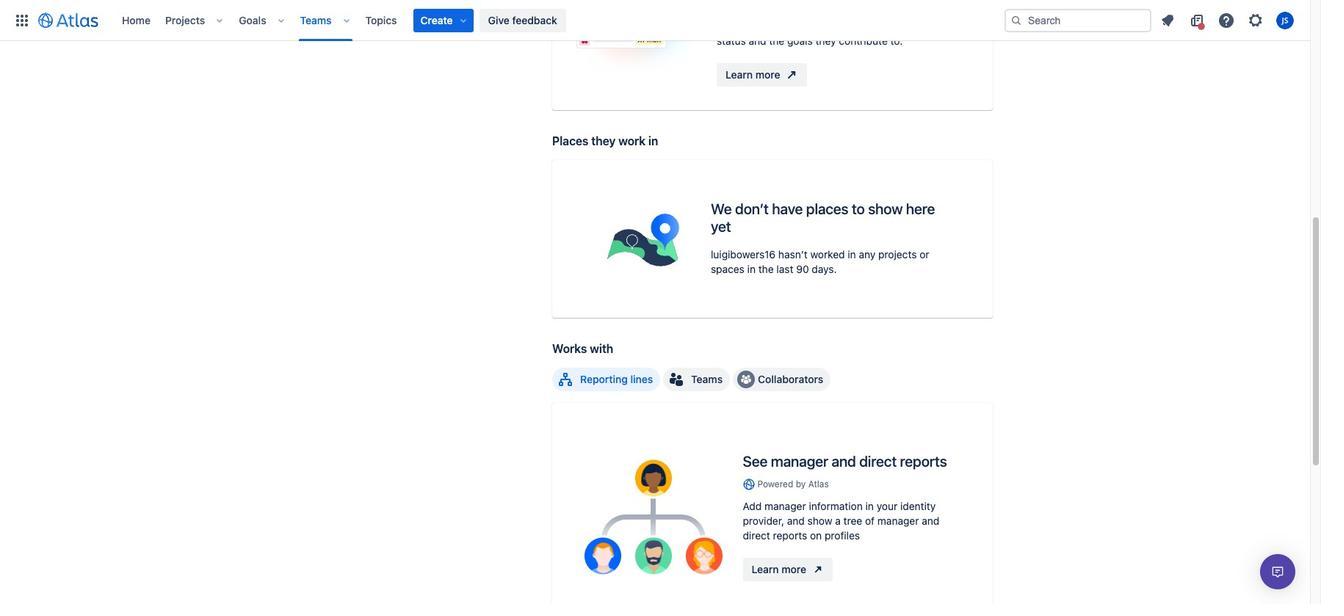 Task type: describe. For each thing, give the bounding box(es) containing it.
2 horizontal spatial they
[[862, 20, 883, 32]]

more for top learn more link
[[756, 68, 781, 81]]

summary
[[760, 20, 803, 32]]

a inside add manager information in your identity provider, and show a tree of manager and direct reports on profiles
[[836, 515, 841, 528]]

spaces
[[711, 263, 745, 276]]

1 vertical spatial learn more link
[[743, 559, 833, 582]]

to.
[[891, 35, 903, 47]]

manager for see
[[771, 453, 829, 470]]

into
[[744, 5, 761, 18]]

settings image
[[1248, 11, 1265, 29]]

teams inside 'button'
[[692, 373, 723, 386]]

give
[[488, 14, 510, 26]]

0 horizontal spatial work
[[619, 134, 646, 148]]

add
[[743, 501, 762, 513]]

profiles
[[825, 530, 861, 542]]

1 horizontal spatial direct
[[860, 453, 897, 470]]

lines
[[631, 373, 653, 386]]

home link
[[118, 8, 155, 32]]

0 vertical spatial learn more link
[[717, 63, 807, 87]]

a inside loop into what luigibowers16 contributes to by seeing a summary of the work they do, it's current status and the goals they contribute to.
[[751, 20, 757, 32]]

provider,
[[743, 515, 785, 528]]

feedback
[[513, 14, 558, 26]]

luigibowers16 inside luigibowers16 hasn't worked in any projects or spaces in the last 90 days.
[[711, 249, 776, 261]]

0 vertical spatial learn more
[[726, 68, 781, 81]]

see manager and direct reports
[[743, 453, 948, 470]]

projects
[[879, 249, 917, 261]]

reports inside add manager information in your identity provider, and show a tree of manager and direct reports on profiles
[[774, 530, 808, 542]]

give feedback button
[[480, 8, 566, 32]]

topics
[[366, 14, 397, 26]]

2 vertical spatial they
[[592, 134, 616, 148]]

works
[[553, 342, 587, 356]]

reporting lines
[[581, 373, 653, 386]]

of inside loop into what luigibowers16 contributes to by seeing a summary of the work they do, it's current status and the goals they contribute to.
[[806, 20, 816, 32]]

top element
[[9, 0, 1005, 41]]

places they work in
[[553, 134, 659, 148]]

current
[[920, 20, 955, 32]]

have
[[773, 201, 803, 218]]

places
[[553, 134, 589, 148]]

what
[[764, 5, 787, 18]]

group containing reporting lines
[[553, 368, 831, 392]]

search image
[[1011, 14, 1023, 26]]

goals
[[788, 35, 813, 47]]

reporting
[[581, 373, 628, 386]]

direct inside add manager information in your identity provider, and show a tree of manager and direct reports on profiles
[[743, 530, 771, 542]]

atlas
[[809, 479, 829, 490]]

2 vertical spatial manager
[[878, 515, 920, 528]]

and inside loop into what luigibowers16 contributes to by seeing a summary of the work they do, it's current status and the goals they contribute to.
[[749, 35, 767, 47]]

or
[[920, 249, 930, 261]]

help image
[[1218, 11, 1236, 29]]

of inside add manager information in your identity provider, and show a tree of manager and direct reports on profiles
[[866, 515, 875, 528]]

don't
[[736, 201, 769, 218]]

open intercom messenger image
[[1270, 564, 1287, 581]]

collaborators button
[[733, 368, 831, 392]]

we
[[711, 201, 732, 218]]

add manager information in your identity provider, and show a tree of manager and direct reports on profiles
[[743, 501, 940, 542]]

1 vertical spatial learn
[[752, 564, 779, 576]]

switch to... image
[[13, 11, 31, 29]]

show inside add manager information in your identity provider, and show a tree of manager and direct reports on profiles
[[808, 515, 833, 528]]

powered by atlas
[[758, 479, 829, 490]]

goals link
[[235, 8, 271, 32]]



Task type: locate. For each thing, give the bounding box(es) containing it.
by up current
[[927, 5, 938, 18]]

more for bottom learn more link
[[782, 564, 807, 576]]

in
[[649, 134, 659, 148], [848, 249, 857, 261], [748, 263, 756, 276], [866, 501, 874, 513]]

show inside we don't have places to show here yet
[[869, 201, 903, 218]]

contribute
[[839, 35, 888, 47]]

1 vertical spatial luigibowers16
[[711, 249, 776, 261]]

seeing
[[717, 20, 748, 32]]

in for worked
[[848, 249, 857, 261]]

0 horizontal spatial luigibowers16
[[711, 249, 776, 261]]

0 vertical spatial work
[[837, 20, 860, 32]]

atlas image
[[743, 479, 755, 491]]

teams right goals
[[300, 14, 332, 26]]

worked
[[811, 249, 846, 261]]

1 horizontal spatial they
[[816, 35, 837, 47]]

loop
[[717, 5, 741, 18]]

work up contribute
[[837, 20, 860, 32]]

teams right teams icon
[[692, 373, 723, 386]]

show
[[869, 201, 903, 218], [808, 515, 833, 528]]

they right goals
[[816, 35, 837, 47]]

by
[[927, 5, 938, 18], [796, 479, 806, 490]]

1 horizontal spatial show
[[869, 201, 903, 218]]

information
[[809, 501, 863, 513]]

work inside loop into what luigibowers16 contributes to by seeing a summary of the work they do, it's current status and the goals they contribute to.
[[837, 20, 860, 32]]

to right places
[[852, 201, 865, 218]]

0 vertical spatial reports
[[901, 453, 948, 470]]

1 vertical spatial manager
[[765, 501, 807, 513]]

days.
[[812, 263, 837, 276]]

the right summary
[[818, 20, 834, 32]]

in for information
[[866, 501, 874, 513]]

see
[[743, 453, 768, 470]]

0 vertical spatial the
[[818, 20, 834, 32]]

0 vertical spatial a
[[751, 20, 757, 32]]

it's
[[904, 20, 917, 32]]

reporting lines button
[[553, 368, 661, 392]]

tree
[[844, 515, 863, 528]]

0 vertical spatial learn
[[726, 68, 753, 81]]

more
[[756, 68, 781, 81], [782, 564, 807, 576]]

1 horizontal spatial by
[[927, 5, 938, 18]]

a
[[751, 20, 757, 32], [836, 515, 841, 528]]

0 horizontal spatial teams
[[300, 14, 332, 26]]

a down information
[[836, 515, 841, 528]]

banner containing home
[[0, 0, 1311, 41]]

1 horizontal spatial work
[[837, 20, 860, 32]]

learn more down the "provider,"
[[752, 564, 807, 576]]

and up powered by atlas link
[[832, 453, 857, 470]]

learn more link down status
[[717, 63, 807, 87]]

learn more link
[[717, 63, 807, 87], [743, 559, 833, 582]]

teams
[[300, 14, 332, 26], [692, 373, 723, 386]]

1 vertical spatial a
[[836, 515, 841, 528]]

1 horizontal spatial reports
[[901, 453, 948, 470]]

luigibowers16 inside loop into what luigibowers16 contributes to by seeing a summary of the work they do, it's current status and the goals they contribute to.
[[790, 5, 855, 18]]

0 horizontal spatial of
[[806, 20, 816, 32]]

direct down the "provider,"
[[743, 530, 771, 542]]

1 vertical spatial work
[[619, 134, 646, 148]]

1 vertical spatial teams
[[692, 373, 723, 386]]

0 horizontal spatial direct
[[743, 530, 771, 542]]

and down identity on the bottom of page
[[922, 515, 940, 528]]

manager
[[771, 453, 829, 470], [765, 501, 807, 513], [878, 515, 920, 528]]

your
[[877, 501, 898, 513]]

they up contribute
[[862, 20, 883, 32]]

0 horizontal spatial more
[[756, 68, 781, 81]]

0 horizontal spatial reports
[[774, 530, 808, 542]]

and right the "provider,"
[[788, 515, 805, 528]]

contributes
[[857, 5, 912, 18]]

learn
[[726, 68, 753, 81], [752, 564, 779, 576]]

1 vertical spatial more
[[782, 564, 807, 576]]

0 vertical spatial more
[[756, 68, 781, 81]]

a down into
[[751, 20, 757, 32]]

direct up powered by atlas link
[[860, 453, 897, 470]]

works with
[[553, 342, 614, 356]]

create button
[[413, 8, 474, 32]]

give feedback
[[488, 14, 558, 26]]

goals
[[239, 14, 266, 26]]

of
[[806, 20, 816, 32], [866, 515, 875, 528]]

powered by atlas link
[[743, 478, 964, 491]]

1 vertical spatial they
[[816, 35, 837, 47]]

create
[[421, 14, 453, 26]]

1 vertical spatial by
[[796, 479, 806, 490]]

in inside add manager information in your identity provider, and show a tree of manager and direct reports on profiles
[[866, 501, 874, 513]]

the left last
[[759, 263, 774, 276]]

account image
[[1277, 11, 1295, 29]]

show up "on"
[[808, 515, 833, 528]]

0 vertical spatial direct
[[860, 453, 897, 470]]

with
[[590, 342, 614, 356]]

90
[[797, 263, 810, 276]]

0 vertical spatial to
[[914, 5, 924, 18]]

0 vertical spatial manager
[[771, 453, 829, 470]]

to inside loop into what luigibowers16 contributes to by seeing a summary of the work they do, it's current status and the goals they contribute to.
[[914, 5, 924, 18]]

here
[[907, 201, 936, 218]]

luigibowers16 up goals
[[790, 5, 855, 18]]

1 vertical spatial to
[[852, 201, 865, 218]]

last
[[777, 263, 794, 276]]

powered
[[758, 479, 794, 490]]

1 horizontal spatial of
[[866, 515, 875, 528]]

group
[[553, 368, 831, 392]]

yet
[[711, 219, 731, 236]]

and right status
[[749, 35, 767, 47]]

direct
[[860, 453, 897, 470], [743, 530, 771, 542]]

0 horizontal spatial a
[[751, 20, 757, 32]]

the inside luigibowers16 hasn't worked in any projects or spaces in the last 90 days.
[[759, 263, 774, 276]]

0 vertical spatial by
[[927, 5, 938, 18]]

teams button
[[664, 368, 730, 392]]

Search field
[[1005, 8, 1152, 32]]

the
[[818, 20, 834, 32], [770, 35, 785, 47], [759, 263, 774, 276]]

0 vertical spatial of
[[806, 20, 816, 32]]

to up "it's"
[[914, 5, 924, 18]]

learn more down status
[[726, 68, 781, 81]]

manager up powered by atlas
[[771, 453, 829, 470]]

identity
[[901, 501, 936, 513]]

any
[[859, 249, 876, 261]]

1 vertical spatial reports
[[774, 530, 808, 542]]

on
[[811, 530, 822, 542]]

home
[[122, 14, 151, 26]]

1 horizontal spatial more
[[782, 564, 807, 576]]

teams image
[[668, 371, 686, 389]]

notifications image
[[1160, 11, 1177, 29]]

more down the "provider,"
[[782, 564, 807, 576]]

in for work
[[649, 134, 659, 148]]

learn down the "provider,"
[[752, 564, 779, 576]]

show left the here
[[869, 201, 903, 218]]

to inside we don't have places to show here yet
[[852, 201, 865, 218]]

0 horizontal spatial by
[[796, 479, 806, 490]]

0 horizontal spatial show
[[808, 515, 833, 528]]

do,
[[886, 20, 901, 32]]

learn more link down "on"
[[743, 559, 833, 582]]

0 horizontal spatial to
[[852, 201, 865, 218]]

1 vertical spatial of
[[866, 515, 875, 528]]

reports left "on"
[[774, 530, 808, 542]]

work right places
[[619, 134, 646, 148]]

topics link
[[361, 8, 402, 32]]

0 vertical spatial they
[[862, 20, 883, 32]]

0 horizontal spatial they
[[592, 134, 616, 148]]

teams link
[[296, 8, 336, 32]]

luigibowers16 up the 'spaces'
[[711, 249, 776, 261]]

the down summary
[[770, 35, 785, 47]]

2 vertical spatial the
[[759, 263, 774, 276]]

hasn't
[[779, 249, 808, 261]]

work
[[837, 20, 860, 32], [619, 134, 646, 148]]

1 vertical spatial learn more
[[752, 564, 807, 576]]

0 vertical spatial show
[[869, 201, 903, 218]]

they
[[862, 20, 883, 32], [816, 35, 837, 47], [592, 134, 616, 148]]

manager down your at the right of page
[[878, 515, 920, 528]]

luigibowers16 hasn't worked in any projects or spaces in the last 90 days.
[[711, 249, 930, 276]]

manager for add
[[765, 501, 807, 513]]

and
[[749, 35, 767, 47], [832, 453, 857, 470], [788, 515, 805, 528], [922, 515, 940, 528]]

more down summary
[[756, 68, 781, 81]]

1 vertical spatial show
[[808, 515, 833, 528]]

manager down powered by atlas
[[765, 501, 807, 513]]

projects
[[165, 14, 205, 26]]

by left atlas
[[796, 479, 806, 490]]

reports
[[901, 453, 948, 470], [774, 530, 808, 542]]

0 vertical spatial luigibowers16
[[790, 5, 855, 18]]

places
[[807, 201, 849, 218]]

banner
[[0, 0, 1311, 41]]

of right tree
[[866, 515, 875, 528]]

loop into what luigibowers16 contributes to by seeing a summary of the work they do, it's current status and the goals they contribute to.
[[717, 5, 955, 47]]

luigibowers16
[[790, 5, 855, 18], [711, 249, 776, 261]]

collaboratorsicon image
[[741, 374, 753, 386]]

1 vertical spatial direct
[[743, 530, 771, 542]]

to
[[914, 5, 924, 18], [852, 201, 865, 218]]

1 horizontal spatial to
[[914, 5, 924, 18]]

status
[[717, 35, 746, 47]]

we don't have places to show here yet
[[711, 201, 936, 236]]

1 vertical spatial the
[[770, 35, 785, 47]]

they right places
[[592, 134, 616, 148]]

learn down status
[[726, 68, 753, 81]]

1 horizontal spatial a
[[836, 515, 841, 528]]

projects link
[[161, 8, 210, 32]]

teams inside top 'element'
[[300, 14, 332, 26]]

learn more
[[726, 68, 781, 81], [752, 564, 807, 576]]

collaborators
[[758, 373, 824, 386]]

reports up identity on the bottom of page
[[901, 453, 948, 470]]

of up goals
[[806, 20, 816, 32]]

1 horizontal spatial luigibowers16
[[790, 5, 855, 18]]

1 horizontal spatial teams
[[692, 373, 723, 386]]

by inside loop into what luigibowers16 contributes to by seeing a summary of the work they do, it's current status and the goals they contribute to.
[[927, 5, 938, 18]]

0 vertical spatial teams
[[300, 14, 332, 26]]



Task type: vqa. For each thing, say whether or not it's contained in the screenshot.
ATLASSIAN image
no



